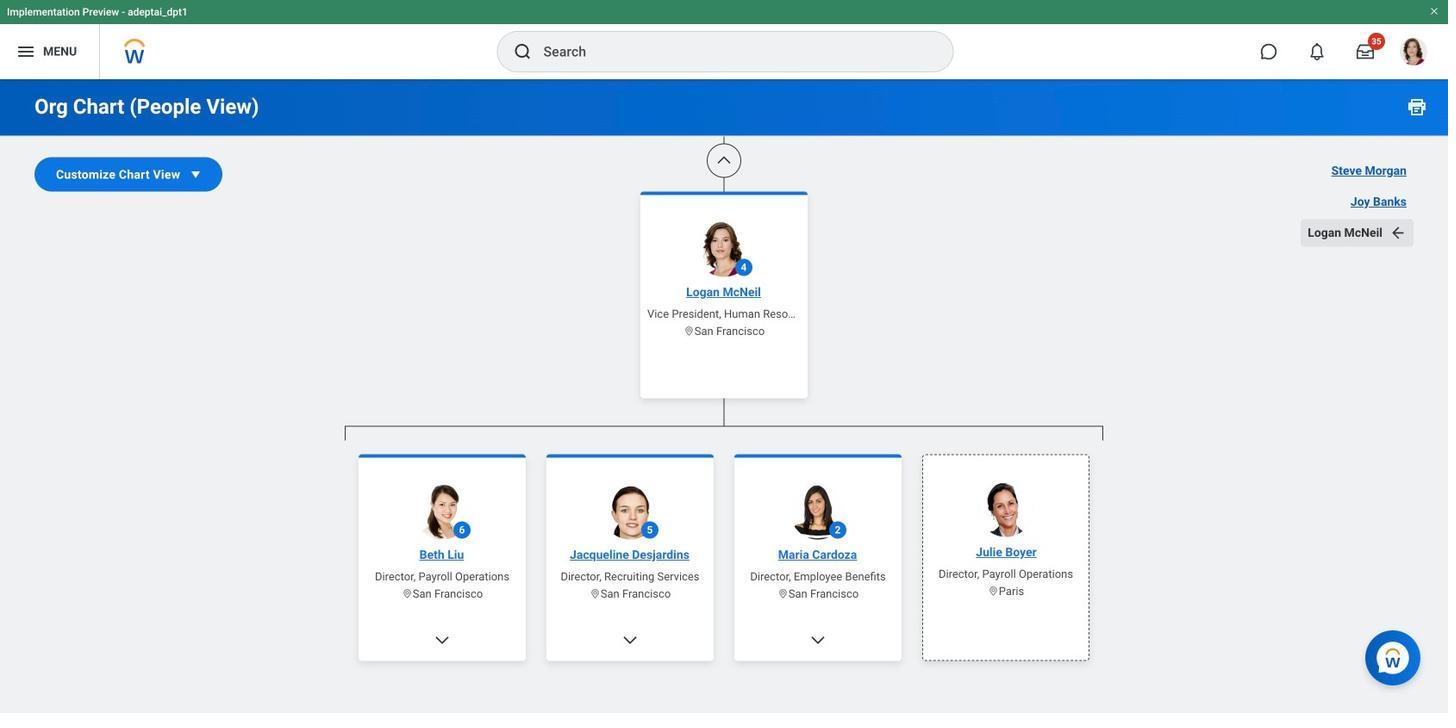 Task type: vqa. For each thing, say whether or not it's contained in the screenshot.
the search image
yes



Task type: describe. For each thing, give the bounding box(es) containing it.
caret down image
[[187, 166, 205, 183]]

0 horizontal spatial location image
[[402, 589, 413, 600]]

logan mcneil, logan mcneil, 4 direct reports element
[[345, 441, 1103, 714]]

profile logan mcneil image
[[1400, 38, 1428, 69]]

location image for 2nd chevron down image
[[777, 589, 789, 600]]

search image
[[513, 41, 533, 62]]

Search Workday  search field
[[544, 33, 918, 71]]

1 chevron down image from the left
[[434, 632, 451, 650]]

2 chevron down image from the left
[[810, 632, 827, 650]]

close environment banner image
[[1429, 6, 1440, 16]]

print org chart image
[[1407, 97, 1428, 117]]

notifications large image
[[1309, 43, 1326, 60]]

2 horizontal spatial location image
[[988, 586, 999, 597]]



Task type: locate. For each thing, give the bounding box(es) containing it.
chevron up image
[[716, 152, 733, 169]]

2 location image from the left
[[777, 589, 789, 600]]

arrow left image
[[1390, 225, 1407, 242]]

inbox large image
[[1357, 43, 1374, 60]]

chevron down image
[[434, 632, 451, 650], [810, 632, 827, 650]]

1 location image from the left
[[589, 589, 601, 600]]

location image for chevron down icon
[[589, 589, 601, 600]]

chevron down image
[[622, 632, 639, 650]]

main content
[[0, 0, 1448, 714]]

0 horizontal spatial location image
[[589, 589, 601, 600]]

justify image
[[16, 41, 36, 62]]

location image
[[683, 326, 695, 337], [988, 586, 999, 597], [402, 589, 413, 600]]

0 horizontal spatial chevron down image
[[434, 632, 451, 650]]

location image
[[589, 589, 601, 600], [777, 589, 789, 600]]

1 horizontal spatial chevron down image
[[810, 632, 827, 650]]

1 horizontal spatial location image
[[777, 589, 789, 600]]

1 horizontal spatial location image
[[683, 326, 695, 337]]

banner
[[0, 0, 1448, 79]]



